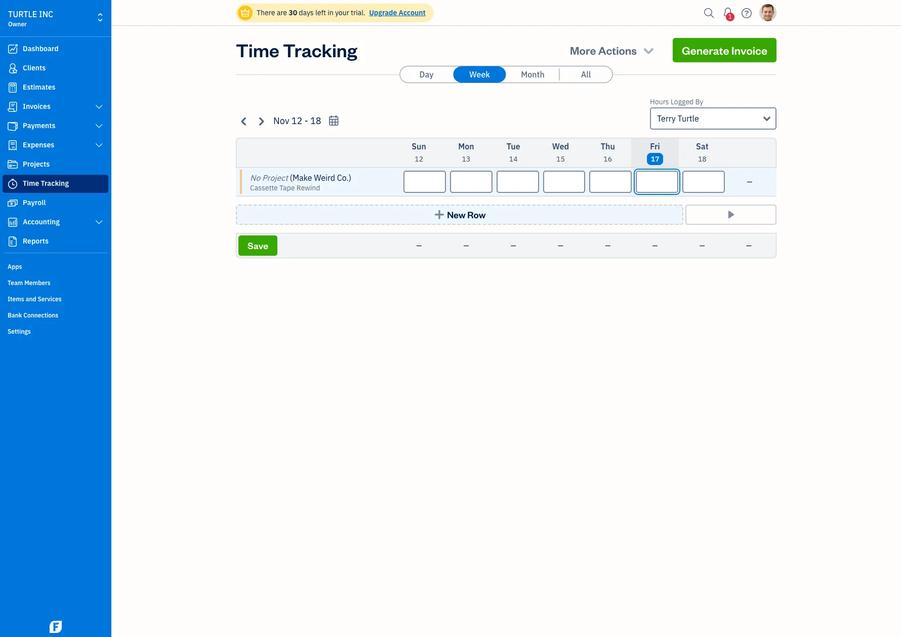 Task type: describe. For each thing, give the bounding box(es) containing it.
project image
[[7, 160, 19, 170]]

bank
[[8, 312, 22, 319]]

2 duration text field from the left
[[636, 171, 679, 193]]

wed 15
[[553, 141, 570, 164]]

generate invoice
[[682, 43, 768, 57]]

expenses
[[23, 140, 54, 149]]

chevron large down image for expenses
[[95, 141, 104, 149]]

previous week image
[[239, 115, 250, 127]]

actions
[[599, 43, 637, 57]]

bank connections
[[8, 312, 58, 319]]

(
[[290, 173, 293, 183]]

dashboard
[[23, 44, 59, 53]]

13
[[462, 155, 471, 164]]

sat 18
[[697, 141, 709, 164]]

1 button
[[720, 3, 737, 23]]

estimates link
[[3, 79, 108, 97]]

payroll link
[[3, 194, 108, 212]]

terry turtle
[[658, 113, 700, 124]]

12 for nov
[[292, 115, 303, 127]]

are
[[277, 8, 287, 17]]

bank connections link
[[3, 308, 108, 323]]

3 duration text field from the left
[[683, 171, 726, 193]]

team members link
[[3, 275, 108, 290]]

new row
[[447, 209, 486, 220]]

there are 30 days left in your trial. upgrade account
[[257, 8, 426, 17]]

fri
[[651, 141, 661, 151]]

0 vertical spatial time
[[236, 38, 280, 62]]

chevron large down image for accounting
[[95, 218, 104, 226]]

weird
[[314, 173, 335, 183]]

month
[[521, 69, 545, 80]]

chevrondown image
[[642, 43, 656, 57]]

-
[[305, 115, 308, 127]]

save button
[[239, 236, 278, 256]]

report image
[[7, 237, 19, 247]]

estimates
[[23, 83, 56, 92]]

chevron large down image for invoices
[[95, 103, 104, 111]]

plus image
[[434, 210, 446, 220]]

tue 14
[[507, 141, 521, 164]]

invoices link
[[3, 98, 108, 116]]

more actions
[[571, 43, 637, 57]]

turtle
[[678, 113, 700, 124]]

week
[[470, 69, 490, 80]]

time inside main element
[[23, 179, 39, 188]]

new row button
[[236, 205, 684, 225]]

settings link
[[3, 324, 108, 339]]

17
[[651, 155, 660, 164]]

crown image
[[240, 7, 251, 18]]

upgrade
[[369, 8, 397, 17]]

16
[[604, 155, 613, 164]]

chart image
[[7, 217, 19, 227]]

reports link
[[3, 233, 108, 251]]

14
[[510, 155, 518, 164]]

logged
[[671, 97, 694, 106]]

nov 12 - 18
[[274, 115, 322, 127]]

projects link
[[3, 156, 108, 174]]

payroll
[[23, 198, 46, 207]]

accounting link
[[3, 213, 108, 232]]

)
[[349, 173, 352, 183]]

payments
[[23, 121, 55, 130]]

inc
[[39, 9, 53, 19]]

accounting
[[23, 217, 60, 226]]

hours logged by
[[651, 97, 704, 106]]

and
[[26, 295, 36, 303]]

0 vertical spatial 18
[[311, 115, 322, 127]]

thu 16
[[601, 141, 615, 164]]

upgrade account link
[[367, 8, 426, 17]]

freshbooks image
[[48, 621, 64, 633]]

expense image
[[7, 140, 19, 150]]

2 duration text field from the left
[[450, 171, 493, 193]]

team
[[8, 279, 23, 287]]

next week image
[[255, 115, 267, 127]]

time tracking inside time tracking link
[[23, 179, 69, 188]]

generate invoice button
[[673, 38, 777, 62]]

apps
[[8, 263, 22, 271]]

services
[[38, 295, 62, 303]]



Task type: vqa. For each thing, say whether or not it's contained in the screenshot.
Time Tracking
yes



Task type: locate. For each thing, give the bounding box(es) containing it.
settings
[[8, 328, 31, 335]]

duration text field down 13
[[450, 171, 493, 193]]

choose a date image
[[328, 115, 340, 127]]

thu
[[601, 141, 615, 151]]

timer image
[[7, 179, 19, 189]]

1 vertical spatial time
[[23, 179, 39, 188]]

days
[[299, 8, 314, 17]]

dashboard image
[[7, 44, 19, 54]]

12 left -
[[292, 115, 303, 127]]

new
[[447, 209, 466, 220]]

0 horizontal spatial 18
[[311, 115, 322, 127]]

1 horizontal spatial duration text field
[[636, 171, 679, 193]]

duration text field down 'sat 18'
[[683, 171, 726, 193]]

chevron large down image inside "expenses" link
[[95, 141, 104, 149]]

nov
[[274, 115, 290, 127]]

account
[[399, 8, 426, 17]]

sun
[[412, 141, 427, 151]]

tue
[[507, 141, 521, 151]]

client image
[[7, 63, 19, 73]]

chevron large down image inside accounting link
[[95, 218, 104, 226]]

0 vertical spatial time tracking
[[236, 38, 357, 62]]

chevron large down image
[[95, 103, 104, 111], [95, 122, 104, 130]]

main element
[[0, 0, 137, 637]]

team members
[[8, 279, 51, 287]]

chevron large down image for payments
[[95, 122, 104, 130]]

tracking down the left
[[283, 38, 357, 62]]

co.
[[337, 173, 349, 183]]

time tracking down projects link
[[23, 179, 69, 188]]

18 inside 'sat 18'
[[699, 155, 707, 164]]

12
[[292, 115, 303, 127], [415, 155, 424, 164]]

wed
[[553, 141, 570, 151]]

0 vertical spatial chevron large down image
[[95, 141, 104, 149]]

sat
[[697, 141, 709, 151]]

search image
[[702, 5, 718, 21]]

fri 17
[[651, 141, 661, 164]]

projects
[[23, 160, 50, 169]]

no project ( make weird co. ) cassette tape rewind
[[250, 173, 352, 193]]

time tracking
[[236, 38, 357, 62], [23, 179, 69, 188]]

terry turtle button
[[651, 107, 777, 130]]

your
[[335, 8, 349, 17]]

all
[[581, 69, 591, 80]]

0 vertical spatial 12
[[292, 115, 303, 127]]

generate
[[682, 43, 730, 57]]

in
[[328, 8, 334, 17]]

row
[[468, 209, 486, 220]]

day link
[[401, 66, 453, 83]]

day
[[420, 69, 434, 80]]

time
[[236, 38, 280, 62], [23, 179, 39, 188]]

sun 12
[[412, 141, 427, 164]]

2 chevron large down image from the top
[[95, 122, 104, 130]]

items and services
[[8, 295, 62, 303]]

1 duration text field from the left
[[404, 171, 446, 193]]

tracking down projects link
[[41, 179, 69, 188]]

12 for sun
[[415, 155, 424, 164]]

mon 13
[[459, 141, 475, 164]]

time down there
[[236, 38, 280, 62]]

payments link
[[3, 117, 108, 135]]

18
[[311, 115, 322, 127], [699, 155, 707, 164]]

0 horizontal spatial 12
[[292, 115, 303, 127]]

1 horizontal spatial tracking
[[283, 38, 357, 62]]

Duration text field
[[543, 171, 586, 193], [636, 171, 679, 193], [683, 171, 726, 193]]

by
[[696, 97, 704, 106]]

tape
[[280, 183, 295, 193]]

there
[[257, 8, 275, 17]]

duration text field down 15
[[543, 171, 586, 193]]

duration text field down "14"
[[497, 171, 539, 193]]

trial.
[[351, 8, 366, 17]]

0 vertical spatial chevron large down image
[[95, 103, 104, 111]]

1 vertical spatial 12
[[415, 155, 424, 164]]

start timer image
[[726, 210, 737, 220]]

dashboard link
[[3, 40, 108, 58]]

1 vertical spatial tracking
[[41, 179, 69, 188]]

0 vertical spatial tracking
[[283, 38, 357, 62]]

project
[[262, 173, 288, 183]]

1 horizontal spatial time tracking
[[236, 38, 357, 62]]

4 duration text field from the left
[[590, 171, 632, 193]]

30
[[289, 8, 297, 17]]

more
[[571, 43, 597, 57]]

12 down sun
[[415, 155, 424, 164]]

money image
[[7, 198, 19, 208]]

duration text field down 17
[[636, 171, 679, 193]]

tracking inside main element
[[41, 179, 69, 188]]

1 vertical spatial chevron large down image
[[95, 218, 104, 226]]

12 inside sun 12
[[415, 155, 424, 164]]

time right timer "icon"
[[23, 179, 39, 188]]

mon
[[459, 141, 475, 151]]

invoice
[[732, 43, 768, 57]]

estimate image
[[7, 83, 19, 93]]

0 horizontal spatial duration text field
[[543, 171, 586, 193]]

2 horizontal spatial duration text field
[[683, 171, 726, 193]]

chevron large down image up "expenses" link
[[95, 122, 104, 130]]

make
[[293, 173, 312, 183]]

1 chevron large down image from the top
[[95, 103, 104, 111]]

1 horizontal spatial time
[[236, 38, 280, 62]]

duration text field down the 16
[[590, 171, 632, 193]]

owner
[[8, 20, 27, 28]]

items
[[8, 295, 24, 303]]

turtle inc owner
[[8, 9, 53, 28]]

chevron large down image
[[95, 141, 104, 149], [95, 218, 104, 226]]

time tracking link
[[3, 175, 108, 193]]

go to help image
[[739, 5, 755, 21]]

all link
[[560, 66, 613, 83]]

invoice image
[[7, 102, 19, 112]]

rewind
[[297, 183, 320, 193]]

no
[[250, 173, 261, 183]]

—
[[748, 177, 753, 186], [417, 241, 422, 250], [464, 241, 469, 250], [511, 241, 517, 250], [558, 241, 564, 250], [606, 241, 611, 250], [653, 241, 658, 250], [700, 241, 706, 250], [747, 241, 752, 250]]

1
[[729, 13, 733, 20]]

invoices
[[23, 102, 51, 111]]

chevron large down image inside invoices link
[[95, 103, 104, 111]]

1 vertical spatial 18
[[699, 155, 707, 164]]

time tracking down 30
[[236, 38, 357, 62]]

clients
[[23, 63, 46, 72]]

1 chevron large down image from the top
[[95, 141, 104, 149]]

0 horizontal spatial tracking
[[41, 179, 69, 188]]

1 horizontal spatial 18
[[699, 155, 707, 164]]

chevron large down image down payroll link
[[95, 218, 104, 226]]

clients link
[[3, 59, 108, 78]]

week link
[[454, 66, 506, 83]]

0 horizontal spatial time tracking
[[23, 179, 69, 188]]

3 duration text field from the left
[[497, 171, 539, 193]]

month link
[[507, 66, 560, 83]]

Duration text field
[[404, 171, 446, 193], [450, 171, 493, 193], [497, 171, 539, 193], [590, 171, 632, 193]]

chevron large down image inside payments 'link'
[[95, 122, 104, 130]]

chevron large down image down estimates "link"
[[95, 103, 104, 111]]

connections
[[23, 312, 58, 319]]

1 duration text field from the left
[[543, 171, 586, 193]]

0 horizontal spatial time
[[23, 179, 39, 188]]

left
[[316, 8, 326, 17]]

payment image
[[7, 121, 19, 131]]

expenses link
[[3, 136, 108, 155]]

18 right -
[[311, 115, 322, 127]]

1 vertical spatial chevron large down image
[[95, 122, 104, 130]]

more actions button
[[561, 38, 665, 62]]

2 chevron large down image from the top
[[95, 218, 104, 226]]

1 horizontal spatial 12
[[415, 155, 424, 164]]

reports
[[23, 237, 49, 246]]

duration text field down sun 12
[[404, 171, 446, 193]]

chevron large down image down payments 'link'
[[95, 141, 104, 149]]

1 vertical spatial time tracking
[[23, 179, 69, 188]]

members
[[24, 279, 51, 287]]

cassette
[[250, 183, 278, 193]]

hours
[[651, 97, 670, 106]]

18 down "sat"
[[699, 155, 707, 164]]

15
[[557, 155, 565, 164]]



